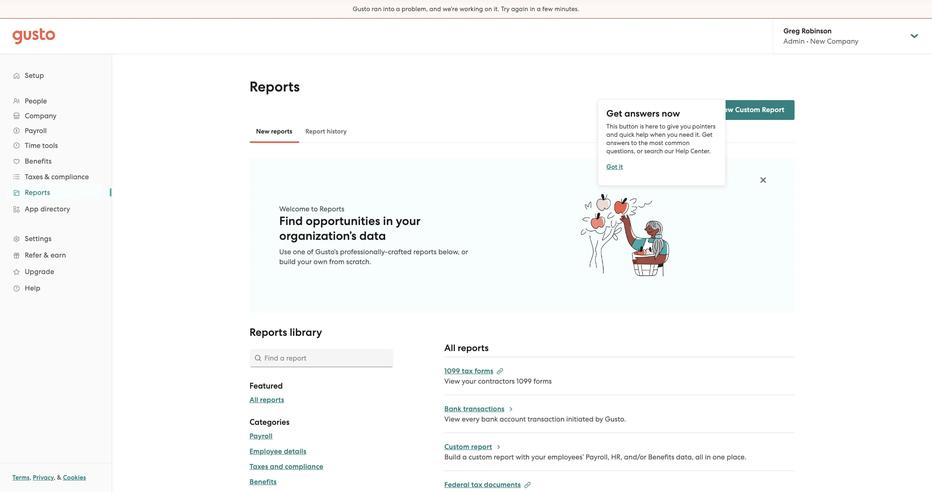 Task type: describe. For each thing, give the bounding box(es) containing it.
account
[[500, 416, 526, 424]]

& for earn
[[44, 251, 49, 260]]

2 vertical spatial benefits
[[250, 478, 277, 487]]

library
[[290, 327, 322, 339]]

company inside greg robinson admin • new company
[[827, 37, 859, 45]]

terms , privacy , & cookies
[[12, 475, 86, 482]]

new custom report link
[[698, 100, 794, 120]]

terms
[[12, 475, 30, 482]]

employees'
[[548, 454, 584, 462]]

this
[[606, 123, 618, 130]]

data,
[[676, 454, 694, 462]]

0 horizontal spatial all reports
[[250, 396, 284, 405]]

tools
[[42, 142, 58, 150]]

0 horizontal spatial report
[[471, 443, 492, 452]]

custom
[[469, 454, 492, 462]]

0 horizontal spatial it.
[[494, 5, 499, 13]]

into
[[383, 5, 395, 13]]

time
[[25, 142, 40, 150]]

is
[[640, 123, 644, 130]]

•
[[807, 37, 809, 45]]

button
[[619, 123, 638, 130]]

1 vertical spatial you
[[667, 131, 678, 138]]

to inside welcome to reports find opportunities in your organization's data
[[311, 205, 318, 213]]

faqs
[[672, 106, 689, 115]]

0 vertical spatial you
[[680, 123, 691, 130]]

by
[[595, 416, 603, 424]]

search
[[644, 148, 663, 155]]

help
[[636, 131, 649, 138]]

got
[[606, 163, 617, 171]]

or inside get answers now this button is here to give you pointers and quick help when you need it. get answers to the most common questions, or search our help center.
[[637, 148, 643, 155]]

your right with
[[531, 454, 546, 462]]

again
[[511, 5, 528, 13]]

need
[[679, 131, 694, 138]]

we're
[[443, 5, 458, 13]]

build
[[279, 258, 296, 266]]

bank transactions link
[[444, 405, 514, 414]]

gusto's
[[315, 248, 338, 256]]

employee
[[250, 448, 282, 457]]

on
[[485, 5, 492, 13]]

transaction
[[528, 416, 565, 424]]

time tools
[[25, 142, 58, 150]]

reports inside reports link
[[25, 189, 50, 197]]

upgrade
[[25, 268, 54, 276]]

taxes & compliance button
[[8, 170, 103, 185]]

try
[[501, 5, 510, 13]]

gusto
[[353, 5, 370, 13]]

reports tab list
[[250, 120, 794, 143]]

& for compliance
[[45, 173, 50, 181]]

new for new reports
[[256, 128, 270, 135]]

federal tax documents
[[444, 481, 521, 490]]

use
[[279, 248, 291, 256]]

every
[[462, 416, 480, 424]]

it. inside get answers now this button is here to give you pointers and quick help when you need it. get answers to the most common questions, or search our help center.
[[695, 131, 701, 138]]

new reports button
[[250, 122, 299, 142]]

employee details
[[250, 448, 306, 457]]

earn
[[51, 251, 66, 260]]

1 horizontal spatial forms
[[534, 378, 552, 386]]

company inside dropdown button
[[25, 112, 56, 120]]

robinson
[[802, 27, 832, 36]]

when
[[650, 131, 666, 138]]

help inside get answers now this button is here to give you pointers and quick help when you need it. get answers to the most common questions, or search our help center.
[[676, 148, 689, 155]]

2 vertical spatial &
[[57, 475, 62, 482]]

0 horizontal spatial a
[[396, 5, 400, 13]]

bank
[[481, 416, 498, 424]]

new inside greg robinson admin • new company
[[810, 37, 825, 45]]

view for bank transactions
[[444, 416, 460, 424]]

1 horizontal spatial a
[[462, 454, 467, 462]]

all reports button
[[250, 396, 284, 406]]

greg
[[784, 27, 800, 36]]

give
[[667, 123, 679, 130]]

home image
[[12, 28, 55, 44]]

problem,
[[402, 5, 428, 13]]

your down 1099 tax forms
[[462, 378, 476, 386]]

place.
[[727, 454, 746, 462]]

or inside the use one of gusto's professionally-crafted reports below, or build your own from scratch.
[[461, 248, 468, 256]]

0 vertical spatial report
[[762, 106, 785, 114]]

welcome to reports find opportunities in your organization's data
[[279, 205, 421, 244]]

benefits link
[[8, 154, 103, 169]]

help inside help link
[[25, 284, 40, 293]]

crafted
[[388, 248, 412, 256]]

your inside the use one of gusto's professionally-crafted reports below, or build your own from scratch.
[[297, 258, 312, 266]]

reports inside the use one of gusto's professionally-crafted reports below, or build your own from scratch.
[[413, 248, 437, 256]]

and inside get answers now this button is here to give you pointers and quick help when you need it. get answers to the most common questions, or search our help center.
[[606, 131, 618, 138]]

use one of gusto's professionally-crafted reports below, or build your own from scratch.
[[279, 248, 468, 266]]

people button
[[8, 94, 103, 109]]

our
[[665, 148, 674, 155]]

hr,
[[611, 454, 622, 462]]

taxes for taxes and compliance
[[250, 463, 268, 472]]

it
[[619, 163, 623, 171]]

report history button
[[299, 122, 353, 142]]

quick
[[619, 131, 634, 138]]

here
[[645, 123, 658, 130]]

1099 tax forms link
[[444, 367, 503, 376]]

report inside button
[[306, 128, 325, 135]]

federal tax documents link
[[444, 481, 531, 490]]

ran
[[372, 5, 382, 13]]

details
[[284, 448, 306, 457]]

directory
[[40, 205, 70, 213]]

1 horizontal spatial all reports
[[444, 343, 489, 354]]

benefits inside gusto navigation element
[[25, 157, 52, 166]]

featured
[[250, 382, 283, 391]]

settings link
[[8, 232, 103, 246]]

taxes for taxes & compliance
[[25, 173, 43, 181]]

federal
[[444, 481, 470, 490]]

payroll,
[[586, 454, 609, 462]]

refer
[[25, 251, 42, 260]]

transactions
[[463, 405, 505, 414]]

organization's
[[279, 229, 356, 244]]

app directory
[[25, 205, 70, 213]]

report history
[[306, 128, 347, 135]]



Task type: locate. For each thing, give the bounding box(es) containing it.
answers up questions,
[[606, 139, 630, 147]]

report
[[762, 106, 785, 114], [306, 128, 325, 135]]

all up 1099 tax forms
[[444, 343, 456, 354]]

compliance inside dropdown button
[[51, 173, 89, 181]]

benefits
[[25, 157, 52, 166], [648, 454, 674, 462], [250, 478, 277, 487]]

1 vertical spatial report
[[306, 128, 325, 135]]

now
[[662, 108, 680, 119]]

1 vertical spatial help
[[25, 284, 40, 293]]

1 horizontal spatial you
[[680, 123, 691, 130]]

1 vertical spatial view
[[444, 416, 460, 424]]

got it
[[606, 163, 623, 171]]

1 horizontal spatial benefits
[[250, 478, 277, 487]]

2 horizontal spatial to
[[660, 123, 666, 130]]

your down of
[[297, 258, 312, 266]]

view down 1099 tax forms
[[444, 378, 460, 386]]

2 horizontal spatial a
[[537, 5, 541, 13]]

1099
[[444, 367, 460, 376], [516, 378, 532, 386]]

0 horizontal spatial report
[[306, 128, 325, 135]]

1 vertical spatial company
[[25, 112, 56, 120]]

people
[[25, 97, 47, 105]]

in right again
[[530, 5, 535, 13]]

settings
[[25, 235, 52, 243]]

0 horizontal spatial and
[[270, 463, 283, 472]]

0 vertical spatial taxes
[[25, 173, 43, 181]]

pointers
[[692, 123, 715, 130]]

tax up view your contractors 1099 forms
[[462, 367, 473, 376]]

refer & earn link
[[8, 248, 103, 263]]

or right below,
[[461, 248, 468, 256]]

taxes inside dropdown button
[[25, 173, 43, 181]]

answers
[[624, 108, 660, 119], [606, 139, 630, 147]]

1 vertical spatial in
[[383, 214, 393, 229]]

new reports
[[256, 128, 292, 135]]

opportunities
[[306, 214, 380, 229]]

payroll
[[25, 127, 47, 135], [250, 433, 273, 441]]

and down the employee details "button" on the left bottom of the page
[[270, 463, 283, 472]]

1 vertical spatial payroll
[[250, 433, 273, 441]]

list
[[0, 94, 111, 297]]

1 horizontal spatial new
[[718, 106, 733, 114]]

app
[[25, 205, 39, 213]]

history
[[327, 128, 347, 135]]

tax for federal
[[471, 481, 482, 490]]

to up when
[[660, 123, 666, 130]]

& left cookies
[[57, 475, 62, 482]]

report up custom
[[471, 443, 492, 452]]

0 vertical spatial forms
[[475, 367, 493, 376]]

get up this
[[606, 108, 622, 119]]

time tools button
[[8, 138, 103, 153]]

one left place.
[[713, 454, 725, 462]]

one inside the use one of gusto's professionally-crafted reports below, or build your own from scratch.
[[293, 248, 305, 256]]

1 horizontal spatial it.
[[695, 131, 701, 138]]

1 horizontal spatial report
[[494, 454, 514, 462]]

0 vertical spatial all
[[444, 343, 456, 354]]

0 horizontal spatial compliance
[[51, 173, 89, 181]]

& left earn at the left
[[44, 251, 49, 260]]

reports inside welcome to reports find opportunities in your organization's data
[[320, 205, 344, 213]]

new inside new reports button
[[256, 128, 270, 135]]

help down upgrade
[[25, 284, 40, 293]]

or
[[637, 148, 643, 155], [461, 248, 468, 256]]

& up reports link
[[45, 173, 50, 181]]

build a custom report with your employees' payroll, hr, and/or benefits data, all in one place.
[[444, 454, 746, 462]]

admin
[[784, 37, 805, 45]]

0 horizontal spatial benefits
[[25, 157, 52, 166]]

most
[[649, 139, 663, 147]]

tax right federal
[[471, 481, 482, 490]]

got it button
[[606, 162, 623, 172]]

or down the
[[637, 148, 643, 155]]

1 horizontal spatial 1099
[[516, 378, 532, 386]]

all down featured
[[250, 396, 258, 405]]

a right into
[[396, 5, 400, 13]]

1099 right 'contractors' at the bottom right
[[516, 378, 532, 386]]

in up data
[[383, 214, 393, 229]]

documents
[[484, 481, 521, 490]]

all reports up 1099 tax forms
[[444, 343, 489, 354]]

compliance down details
[[285, 463, 323, 472]]

from
[[329, 258, 345, 266]]

and down this
[[606, 131, 618, 138]]

forms
[[475, 367, 493, 376], [534, 378, 552, 386]]

new
[[810, 37, 825, 45], [718, 106, 733, 114], [256, 128, 270, 135]]

0 horizontal spatial get
[[606, 108, 622, 119]]

1 vertical spatial tax
[[471, 481, 482, 490]]

0 vertical spatial 1099
[[444, 367, 460, 376]]

payroll button
[[8, 123, 103, 138]]

gusto ran into a problem, and we're working on it. try again in a few minutes.
[[353, 5, 579, 13]]

get answers now this button is here to give you pointers and quick help when you need it. get answers to the most common questions, or search our help center.
[[606, 108, 715, 155]]

1 vertical spatial all
[[250, 396, 258, 405]]

1 horizontal spatial to
[[631, 139, 637, 147]]

scratch.
[[346, 258, 371, 266]]

payroll inside dropdown button
[[25, 127, 47, 135]]

1 horizontal spatial all
[[444, 343, 456, 354]]

contractors
[[478, 378, 515, 386]]

1 vertical spatial custom
[[444, 443, 469, 452]]

report
[[471, 443, 492, 452], [494, 454, 514, 462]]

0 horizontal spatial all
[[250, 396, 258, 405]]

list containing people
[[0, 94, 111, 297]]

privacy
[[33, 475, 54, 482]]

compliance for taxes & compliance
[[51, 173, 89, 181]]

tax
[[462, 367, 473, 376], [471, 481, 482, 490]]

1 , from the left
[[30, 475, 31, 482]]

custom inside new custom report link
[[735, 106, 760, 114]]

1 horizontal spatial help
[[676, 148, 689, 155]]

1 vertical spatial or
[[461, 248, 468, 256]]

0 horizontal spatial you
[[667, 131, 678, 138]]

compliance inside button
[[285, 463, 323, 472]]

and inside button
[[270, 463, 283, 472]]

0 horizontal spatial or
[[461, 248, 468, 256]]

1 vertical spatial answers
[[606, 139, 630, 147]]

0 horizontal spatial forms
[[475, 367, 493, 376]]

0 vertical spatial or
[[637, 148, 643, 155]]

new inside new custom report link
[[718, 106, 733, 114]]

1 vertical spatial it.
[[695, 131, 701, 138]]

2 horizontal spatial benefits
[[648, 454, 674, 462]]

categories
[[250, 418, 290, 428]]

taxes inside button
[[250, 463, 268, 472]]

& inside dropdown button
[[45, 173, 50, 181]]

bank
[[444, 405, 461, 414]]

your
[[396, 214, 421, 229], [297, 258, 312, 266], [462, 378, 476, 386], [531, 454, 546, 462]]

Report Search bar field
[[250, 350, 393, 368]]

and/or
[[624, 454, 646, 462]]

0 horizontal spatial custom
[[444, 443, 469, 452]]

new custom report
[[718, 106, 785, 114]]

1 vertical spatial one
[[713, 454, 725, 462]]

benefits down the 'taxes and compliance' button
[[250, 478, 277, 487]]

taxes up benefits button
[[250, 463, 268, 472]]

0 vertical spatial new
[[810, 37, 825, 45]]

taxes & compliance
[[25, 173, 89, 181]]

1 horizontal spatial in
[[530, 5, 535, 13]]

few
[[542, 5, 553, 13]]

the
[[639, 139, 648, 147]]

own
[[314, 258, 328, 266]]

benefits left data,
[[648, 454, 674, 462]]

compliance up reports link
[[51, 173, 89, 181]]

0 vertical spatial to
[[660, 123, 666, 130]]

reports link
[[8, 185, 103, 200]]

you down the give
[[667, 131, 678, 138]]

reports inside button
[[271, 128, 292, 135]]

one
[[293, 248, 305, 256], [713, 454, 725, 462]]

get down pointers
[[702, 131, 713, 138]]

1 horizontal spatial compliance
[[285, 463, 323, 472]]

benefits button
[[250, 478, 277, 488]]

in right all
[[705, 454, 711, 462]]

to right 'welcome'
[[311, 205, 318, 213]]

one left of
[[293, 248, 305, 256]]

initiated
[[566, 416, 594, 424]]

1 horizontal spatial get
[[702, 131, 713, 138]]

report left with
[[494, 454, 514, 462]]

0 horizontal spatial 1099
[[444, 367, 460, 376]]

compliance for taxes and compliance
[[285, 463, 323, 472]]

and left we're
[[429, 5, 441, 13]]

0 vertical spatial help
[[676, 148, 689, 155]]

0 vertical spatial tax
[[462, 367, 473, 376]]

tax for 1099
[[462, 367, 473, 376]]

gusto.
[[605, 416, 626, 424]]

0 vertical spatial report
[[471, 443, 492, 452]]

a
[[396, 5, 400, 13], [537, 5, 541, 13], [462, 454, 467, 462]]

taxes down the benefits link
[[25, 173, 43, 181]]

1 horizontal spatial payroll
[[250, 433, 273, 441]]

gusto navigation element
[[0, 54, 111, 310]]

0 vertical spatial view
[[444, 378, 460, 386]]

0 vertical spatial get
[[606, 108, 622, 119]]

in
[[530, 5, 535, 13], [383, 214, 393, 229], [705, 454, 711, 462]]

setup link
[[8, 68, 103, 83]]

2 horizontal spatial and
[[606, 131, 618, 138]]

2 vertical spatial and
[[270, 463, 283, 472]]

all
[[695, 454, 703, 462]]

view every bank account transaction initiated by gusto.
[[444, 416, 626, 424]]

it. right on on the top right of the page
[[494, 5, 499, 13]]

of
[[307, 248, 314, 256]]

1099 tax forms
[[444, 367, 493, 376]]

help
[[676, 148, 689, 155], [25, 284, 40, 293]]

0 horizontal spatial payroll
[[25, 127, 47, 135]]

payroll up 'time'
[[25, 127, 47, 135]]

1 horizontal spatial or
[[637, 148, 643, 155]]

reports
[[250, 78, 300, 95], [25, 189, 50, 197], [320, 205, 344, 213], [250, 327, 287, 339]]

0 vertical spatial company
[[827, 37, 859, 45]]

1 vertical spatial 1099
[[516, 378, 532, 386]]

welcome
[[279, 205, 309, 213]]

payroll button
[[250, 432, 273, 442]]

0 horizontal spatial help
[[25, 284, 40, 293]]

all reports down featured
[[250, 396, 284, 405]]

view down bank
[[444, 416, 460, 424]]

a left few
[[537, 5, 541, 13]]

1 horizontal spatial one
[[713, 454, 725, 462]]

1 horizontal spatial report
[[762, 106, 785, 114]]

all reports
[[444, 343, 489, 354], [250, 396, 284, 405]]

questions,
[[606, 148, 635, 155]]

1 vertical spatial to
[[631, 139, 637, 147]]

0 vertical spatial all reports
[[444, 343, 489, 354]]

answers up is
[[624, 108, 660, 119]]

1 horizontal spatial custom
[[735, 106, 760, 114]]

company button
[[8, 109, 103, 123]]

center.
[[690, 148, 711, 155]]

upgrade link
[[8, 265, 103, 279]]

you up need
[[680, 123, 691, 130]]

to left the
[[631, 139, 637, 147]]

1 vertical spatial get
[[702, 131, 713, 138]]

company down "robinson"
[[827, 37, 859, 45]]

all
[[444, 343, 456, 354], [250, 396, 258, 405]]

custom
[[735, 106, 760, 114], [444, 443, 469, 452]]

1 vertical spatial benefits
[[648, 454, 674, 462]]

, left cookies
[[54, 475, 55, 482]]

benefits down time tools
[[25, 157, 52, 166]]

1 vertical spatial compliance
[[285, 463, 323, 472]]

setup
[[25, 71, 44, 80]]

taxes and compliance
[[250, 463, 323, 472]]

0 horizontal spatial new
[[256, 128, 270, 135]]

,
[[30, 475, 31, 482], [54, 475, 55, 482]]

0 vertical spatial one
[[293, 248, 305, 256]]

0 horizontal spatial taxes
[[25, 173, 43, 181]]

new for new custom report
[[718, 106, 733, 114]]

terms link
[[12, 475, 30, 482]]

all inside 'button'
[[250, 396, 258, 405]]

0 vertical spatial in
[[530, 5, 535, 13]]

your up crafted
[[396, 214, 421, 229]]

0 horizontal spatial in
[[383, 214, 393, 229]]

reports library
[[250, 327, 322, 339]]

0 horizontal spatial one
[[293, 248, 305, 256]]

company down people
[[25, 112, 56, 120]]

1 horizontal spatial ,
[[54, 475, 55, 482]]

0 vertical spatial custom
[[735, 106, 760, 114]]

taxes and compliance button
[[250, 463, 323, 473]]

1 horizontal spatial and
[[429, 5, 441, 13]]

cookies
[[63, 475, 86, 482]]

2 vertical spatial in
[[705, 454, 711, 462]]

2 view from the top
[[444, 416, 460, 424]]

forms up 'contractors' at the bottom right
[[475, 367, 493, 376]]

2 , from the left
[[54, 475, 55, 482]]

1 horizontal spatial taxes
[[250, 463, 268, 472]]

0 vertical spatial payroll
[[25, 127, 47, 135]]

refer & earn
[[25, 251, 66, 260]]

0 horizontal spatial ,
[[30, 475, 31, 482]]

reports inside 'button'
[[260, 396, 284, 405]]

0 vertical spatial benefits
[[25, 157, 52, 166]]

2 horizontal spatial in
[[705, 454, 711, 462]]

view for 1099 tax forms
[[444, 378, 460, 386]]

data
[[359, 229, 386, 244]]

0 vertical spatial answers
[[624, 108, 660, 119]]

1 view from the top
[[444, 378, 460, 386]]

0 horizontal spatial company
[[25, 112, 56, 120]]

your inside welcome to reports find opportunities in your organization's data
[[396, 214, 421, 229]]

in inside welcome to reports find opportunities in your organization's data
[[383, 214, 393, 229]]

a down custom report
[[462, 454, 467, 462]]

greg robinson admin • new company
[[784, 27, 859, 45]]

0 vertical spatial compliance
[[51, 173, 89, 181]]

1 vertical spatial taxes
[[250, 463, 268, 472]]

1099 up bank
[[444, 367, 460, 376]]

it. down pointers
[[695, 131, 701, 138]]

1 vertical spatial report
[[494, 454, 514, 462]]

help down common
[[676, 148, 689, 155]]

custom report link
[[444, 443, 502, 452]]

bank transactions
[[444, 405, 505, 414]]

payroll up employee
[[250, 433, 273, 441]]

, left privacy
[[30, 475, 31, 482]]

1 vertical spatial and
[[606, 131, 618, 138]]

forms up transaction
[[534, 378, 552, 386]]

0 horizontal spatial to
[[311, 205, 318, 213]]



Task type: vqa. For each thing, say whether or not it's contained in the screenshot.
leftmost Payroll
yes



